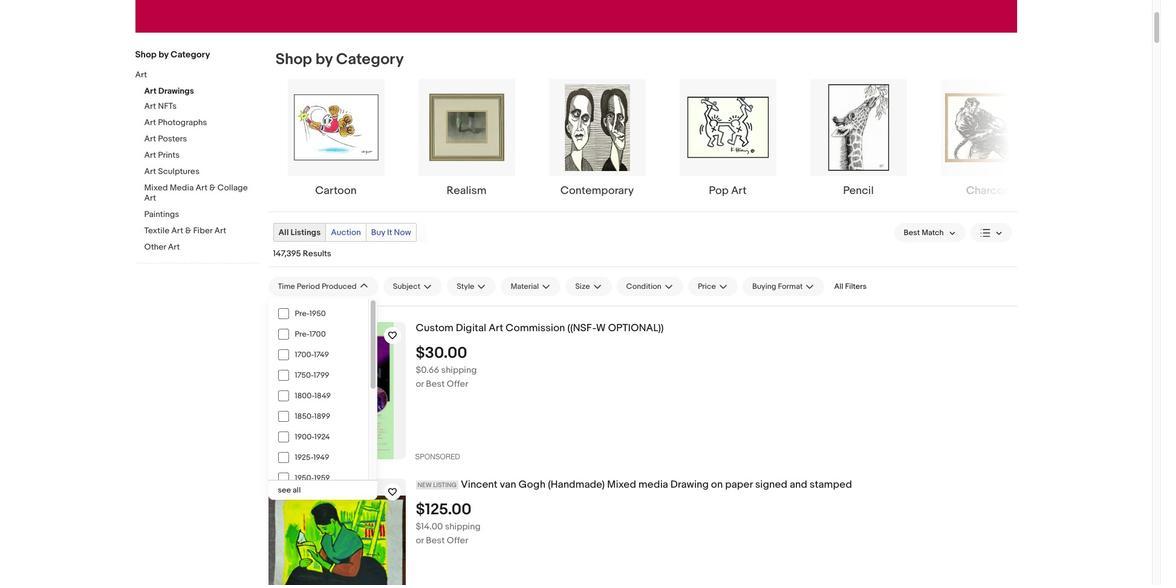 Task type: vqa. For each thing, say whether or not it's contained in the screenshot.
ART PHOTOGRAPHS link at the left top of page
yes



Task type: describe. For each thing, give the bounding box(es) containing it.
pre-1950
[[295, 309, 326, 319]]

period
[[297, 282, 320, 292]]

prints
[[158, 150, 180, 160]]

best for $125.00
[[426, 535, 445, 547]]

shop for art link in the left of the page
[[135, 49, 157, 60]]

listings
[[291, 227, 321, 238]]

1800-
[[295, 391, 314, 401]]

drawings
[[158, 86, 194, 96]]

van
[[500, 479, 516, 491]]

category for art link in the left of the page
[[171, 49, 210, 60]]

art photographs link
[[144, 117, 259, 129]]

art link
[[135, 70, 250, 81]]

realism link
[[406, 79, 527, 199]]

collage
[[217, 183, 248, 193]]

1925-1949
[[295, 453, 329, 463]]

147,395
[[273, 249, 301, 259]]

gogh
[[519, 479, 546, 491]]

fiber
[[193, 226, 212, 236]]

all for all filters
[[834, 282, 844, 292]]

auction
[[331, 227, 361, 238]]

other art link
[[144, 242, 259, 253]]

vincent
[[461, 479, 498, 491]]

tap to watch item - custom digital art commission ((nsf-w optional)) image
[[384, 327, 401, 344]]

$0.66
[[416, 365, 439, 376]]

signed
[[755, 479, 788, 491]]

tap to watch item - vincent van gogh (handmade) mixed media drawing on paper signed and stamped image
[[384, 484, 401, 501]]

1750-
[[295, 371, 314, 380]]

pop
[[709, 184, 729, 198]]

(handmade)
[[548, 479, 605, 491]]

results
[[303, 249, 331, 259]]

see
[[278, 486, 291, 495]]

by for art link in the left of the page
[[159, 49, 169, 60]]

shop by category for art link in the left of the page
[[135, 49, 210, 60]]

1799
[[314, 371, 329, 380]]

by for cartoon link
[[316, 50, 333, 69]]

paintings
[[144, 209, 179, 220]]

all listings link
[[274, 224, 326, 241]]

pop art image
[[679, 79, 776, 176]]

art nfts link
[[144, 101, 259, 112]]

sculptures
[[158, 166, 200, 177]]

charcoal
[[966, 184, 1012, 198]]

custom digital art commission ((nsf-w optional)) image
[[280, 322, 393, 460]]

all filters
[[834, 282, 867, 292]]

shipping for $125.00
[[445, 521, 481, 533]]

textile art & fiber art link
[[144, 226, 259, 237]]

1849
[[314, 391, 331, 401]]

listing
[[433, 481, 457, 489]]

offer for $125.00
[[447, 535, 468, 547]]

drawing
[[671, 479, 709, 491]]

1950-1959 link
[[268, 468, 368, 489]]

mixed media art & collage art link
[[144, 183, 259, 204]]

see all button
[[268, 481, 377, 500]]

art art drawings art nfts art photographs art posters art prints art sculptures mixed media art & collage art paintings textile art & fiber art other art
[[135, 70, 248, 252]]

pop art link
[[667, 79, 788, 199]]

1 vertical spatial &
[[185, 226, 191, 236]]

1 horizontal spatial &
[[209, 183, 216, 193]]

produced
[[322, 282, 357, 292]]

realism image
[[418, 79, 515, 176]]

charcoal image
[[941, 79, 1038, 176]]

((nsf-
[[567, 322, 596, 334]]

new listing vincent van gogh (handmade) mixed media drawing on paper signed and stamped
[[418, 479, 852, 491]]

shop for cartoon link
[[275, 50, 312, 69]]

custom digital art commission ((nsf-w optional)) link
[[416, 322, 1017, 335]]

1700-
[[295, 350, 314, 360]]

1700-1749 link
[[268, 345, 368, 365]]

offer for $30.00
[[447, 378, 468, 390]]

$30.00
[[416, 344, 467, 363]]

1959
[[314, 474, 330, 483]]

pre-1700
[[295, 330, 326, 339]]

or for $30.00
[[416, 378, 424, 390]]

contemporary image
[[549, 79, 646, 176]]

cartoon image
[[288, 79, 384, 176]]

pre-1950 link
[[268, 304, 368, 324]]

time period produced button
[[268, 277, 378, 296]]

1950
[[309, 309, 326, 319]]

1950-1959
[[295, 474, 330, 483]]

shipping for $30.00
[[441, 365, 477, 376]]

pre- for 1700
[[295, 330, 309, 339]]

1900-1924 link
[[268, 427, 368, 448]]

pencil link
[[798, 79, 919, 199]]

sponsored
[[415, 453, 460, 461]]

pre-1700 link
[[268, 324, 368, 345]]

charcoal link
[[929, 79, 1050, 199]]

1750-1799
[[295, 371, 329, 380]]



Task type: locate. For each thing, give the bounding box(es) containing it.
0 vertical spatial or
[[416, 378, 424, 390]]

2 pre- from the top
[[295, 330, 309, 339]]

all inside button
[[834, 282, 844, 292]]

0 vertical spatial offer
[[447, 378, 468, 390]]

1 horizontal spatial mixed
[[607, 479, 636, 491]]

stamped
[[810, 479, 852, 491]]

1 offer from the top
[[447, 378, 468, 390]]

1 pre- from the top
[[295, 309, 309, 319]]

1 vertical spatial best
[[426, 535, 445, 547]]

all
[[293, 486, 301, 495]]

or down $0.66
[[416, 378, 424, 390]]

pre- inside pre-1950 link
[[295, 309, 309, 319]]

all filters button
[[829, 277, 872, 296]]

& down art sculptures 'link'
[[209, 183, 216, 193]]

best for $30.00
[[426, 378, 445, 390]]

$14.00
[[416, 521, 443, 533]]

filters
[[845, 282, 867, 292]]

on
[[711, 479, 723, 491]]

pre- for 1950
[[295, 309, 309, 319]]

buy it now
[[371, 227, 411, 238]]

realism
[[447, 184, 487, 198]]

1 vertical spatial mixed
[[607, 479, 636, 491]]

1 horizontal spatial category
[[336, 50, 404, 69]]

all for all listings
[[279, 227, 289, 238]]

1900-
[[295, 432, 314, 442]]

pre- inside pre-1700 link
[[295, 330, 309, 339]]

photographs
[[158, 117, 207, 128]]

1 horizontal spatial shop
[[275, 50, 312, 69]]

1949
[[313, 453, 329, 463]]

cartoon link
[[275, 79, 396, 199]]

1924
[[314, 432, 330, 442]]

pencil
[[843, 184, 874, 198]]

0 horizontal spatial all
[[279, 227, 289, 238]]

offer inside $125.00 $14.00 shipping or best offer
[[447, 535, 468, 547]]

0 vertical spatial shipping
[[441, 365, 477, 376]]

0 horizontal spatial by
[[159, 49, 169, 60]]

textile
[[144, 226, 169, 236]]

$30.00 $0.66 shipping or best offer
[[416, 344, 477, 390]]

1925-1949 link
[[268, 448, 368, 468]]

1 horizontal spatial all
[[834, 282, 844, 292]]

digital
[[456, 322, 486, 334]]

1749
[[314, 350, 329, 360]]

time period produced
[[278, 282, 357, 292]]

shop
[[135, 49, 157, 60], [275, 50, 312, 69]]

0 vertical spatial best
[[426, 378, 445, 390]]

1 vertical spatial offer
[[447, 535, 468, 547]]

all listings
[[279, 227, 321, 238]]

other
[[144, 242, 166, 252]]

1700
[[309, 330, 326, 339]]

buy it now link
[[366, 224, 416, 241]]

shipping inside $125.00 $14.00 shipping or best offer
[[445, 521, 481, 533]]

all
[[279, 227, 289, 238], [834, 282, 844, 292]]

1 vertical spatial or
[[416, 535, 424, 547]]

time
[[278, 282, 295, 292]]

offer inside $30.00 $0.66 shipping or best offer
[[447, 378, 468, 390]]

& left fiber
[[185, 226, 191, 236]]

new
[[418, 481, 432, 489]]

1 or from the top
[[416, 378, 424, 390]]

0 horizontal spatial shop
[[135, 49, 157, 60]]

pre- up pre-1700
[[295, 309, 309, 319]]

1 vertical spatial shipping
[[445, 521, 481, 533]]

paintings link
[[144, 209, 259, 221]]

shop by category for cartoon link
[[275, 50, 404, 69]]

pre-
[[295, 309, 309, 319], [295, 330, 309, 339]]

or
[[416, 378, 424, 390], [416, 535, 424, 547]]

w
[[596, 322, 606, 334]]

best
[[426, 378, 445, 390], [426, 535, 445, 547]]

media
[[639, 479, 668, 491]]

1 horizontal spatial shop by category
[[275, 50, 404, 69]]

custom digital art commission ((nsf-w optional))
[[416, 322, 664, 334]]

cartoon
[[315, 184, 357, 198]]

mixed
[[144, 183, 168, 193], [607, 479, 636, 491]]

offer down $125.00
[[447, 535, 468, 547]]

art prints link
[[144, 150, 259, 161]]

offer
[[447, 378, 468, 390], [447, 535, 468, 547]]

0 vertical spatial pre-
[[295, 309, 309, 319]]

buy
[[371, 227, 385, 238]]

1 horizontal spatial by
[[316, 50, 333, 69]]

2 or from the top
[[416, 535, 424, 547]]

see all
[[278, 486, 301, 495]]

shipping down $30.00
[[441, 365, 477, 376]]

1925-
[[295, 453, 313, 463]]

shipping inside $30.00 $0.66 shipping or best offer
[[441, 365, 477, 376]]

paper
[[725, 479, 753, 491]]

&
[[209, 183, 216, 193], [185, 226, 191, 236]]

category for cartoon link
[[336, 50, 404, 69]]

posters
[[158, 134, 187, 144]]

1 vertical spatial all
[[834, 282, 844, 292]]

pencil image
[[810, 79, 907, 176]]

art sculptures link
[[144, 166, 259, 178]]

2 offer from the top
[[447, 535, 468, 547]]

or inside $30.00 $0.66 shipping or best offer
[[416, 378, 424, 390]]

147,395 results
[[273, 249, 331, 259]]

1800-1849
[[295, 391, 331, 401]]

auction link
[[326, 224, 366, 241]]

pre- up the 1700- at bottom left
[[295, 330, 309, 339]]

contemporary link
[[537, 79, 658, 199]]

best down $0.66
[[426, 378, 445, 390]]

1750-1799 link
[[268, 365, 368, 386]]

1 vertical spatial pre-
[[295, 330, 309, 339]]

shipping down $125.00
[[445, 521, 481, 533]]

mixed inside 'art art drawings art nfts art photographs art posters art prints art sculptures mixed media art & collage art paintings textile art & fiber art other art'
[[144, 183, 168, 193]]

1 best from the top
[[426, 378, 445, 390]]

shop by category
[[135, 49, 210, 60], [275, 50, 404, 69]]

it
[[387, 227, 392, 238]]

custom
[[416, 322, 454, 334]]

all left filters
[[834, 282, 844, 292]]

$125.00 $14.00 shipping or best offer
[[416, 501, 481, 547]]

0 horizontal spatial category
[[171, 49, 210, 60]]

optional))
[[608, 322, 664, 334]]

0 horizontal spatial shop by category
[[135, 49, 210, 60]]

0 vertical spatial &
[[209, 183, 216, 193]]

all up 147,395
[[279, 227, 289, 238]]

0 vertical spatial mixed
[[144, 183, 168, 193]]

now
[[394, 227, 411, 238]]

0 horizontal spatial &
[[185, 226, 191, 236]]

best inside $30.00 $0.66 shipping or best offer
[[426, 378, 445, 390]]

and
[[790, 479, 807, 491]]

0 vertical spatial all
[[279, 227, 289, 238]]

0 horizontal spatial mixed
[[144, 183, 168, 193]]

offer down $30.00
[[447, 378, 468, 390]]

or down $14.00
[[416, 535, 424, 547]]

art
[[135, 70, 147, 80], [144, 86, 156, 96], [144, 101, 156, 111], [144, 117, 156, 128], [144, 134, 156, 144], [144, 150, 156, 160], [144, 166, 156, 177], [196, 183, 208, 193], [731, 184, 747, 198], [144, 193, 156, 203], [171, 226, 183, 236], [214, 226, 226, 236], [168, 242, 180, 252], [489, 322, 503, 334]]

media
[[170, 183, 194, 193]]

art posters link
[[144, 134, 259, 145]]

pop art
[[709, 184, 747, 198]]

or inside $125.00 $14.00 shipping or best offer
[[416, 535, 424, 547]]

1800-1849 link
[[268, 386, 368, 406]]

best inside $125.00 $14.00 shipping or best offer
[[426, 535, 445, 547]]

best down $14.00
[[426, 535, 445, 547]]

$125.00
[[416, 501, 471, 519]]

contemporary
[[560, 184, 634, 198]]

1950-
[[295, 474, 314, 483]]

category
[[171, 49, 210, 60], [336, 50, 404, 69]]

2 best from the top
[[426, 535, 445, 547]]

vincent van gogh (handmade) mixed media drawing on paper signed and stamped image
[[268, 496, 406, 585]]

or for $125.00
[[416, 535, 424, 547]]



